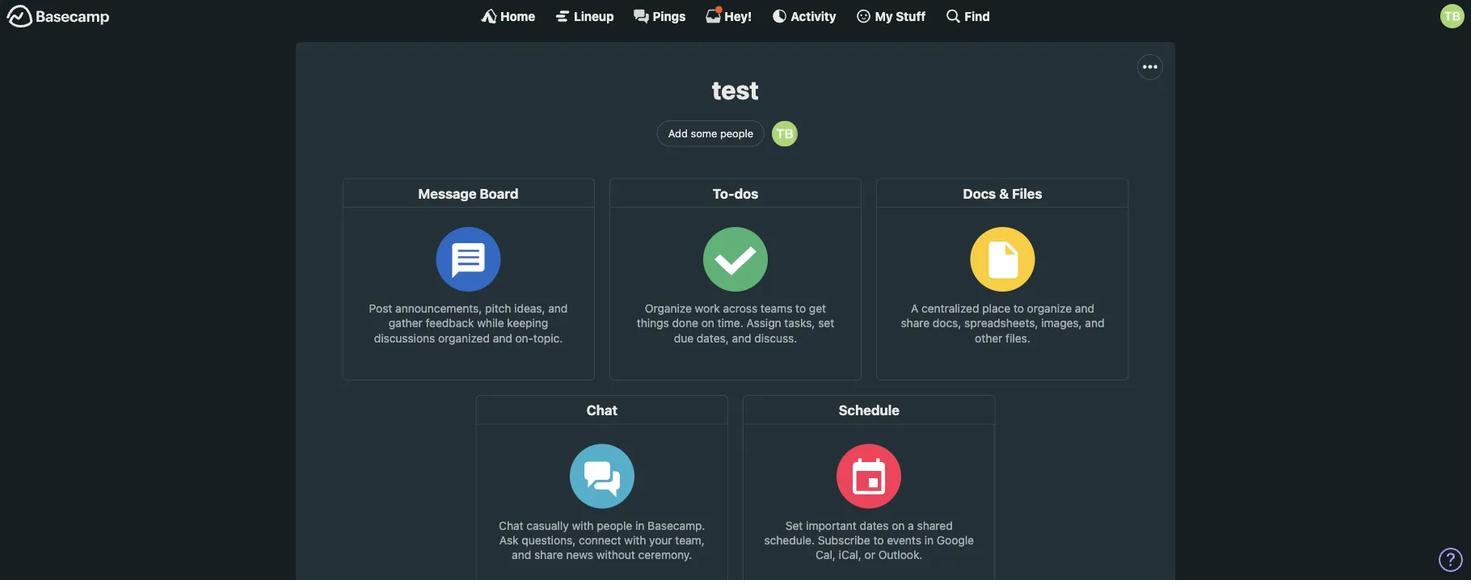 Task type: locate. For each thing, give the bounding box(es) containing it.
add some people link
[[657, 121, 765, 147]]

hey! button
[[705, 6, 752, 24]]

some
[[691, 127, 717, 140]]

home
[[501, 9, 535, 23]]

switch accounts image
[[6, 4, 110, 29]]

my stuff button
[[856, 8, 926, 24]]

hey!
[[725, 9, 752, 23]]

my
[[875, 9, 893, 23]]

pings
[[653, 9, 686, 23]]

home link
[[481, 8, 535, 24]]

pings button
[[634, 8, 686, 24]]

my stuff
[[875, 9, 926, 23]]

activity
[[791, 9, 836, 23]]

stuff
[[896, 9, 926, 23]]

people
[[720, 127, 754, 140]]

find
[[965, 9, 990, 23]]

find button
[[945, 8, 990, 24]]

lineup
[[574, 9, 614, 23]]



Task type: vqa. For each thing, say whether or not it's contained in the screenshot.
Main Element
yes



Task type: describe. For each thing, give the bounding box(es) containing it.
add
[[668, 127, 688, 140]]

test
[[712, 74, 759, 105]]

tim burton image
[[772, 121, 798, 147]]

add some people
[[668, 127, 754, 140]]

activity link
[[772, 8, 836, 24]]

main element
[[0, 0, 1471, 32]]

tim burton image
[[1441, 4, 1465, 28]]

lineup link
[[555, 8, 614, 24]]



